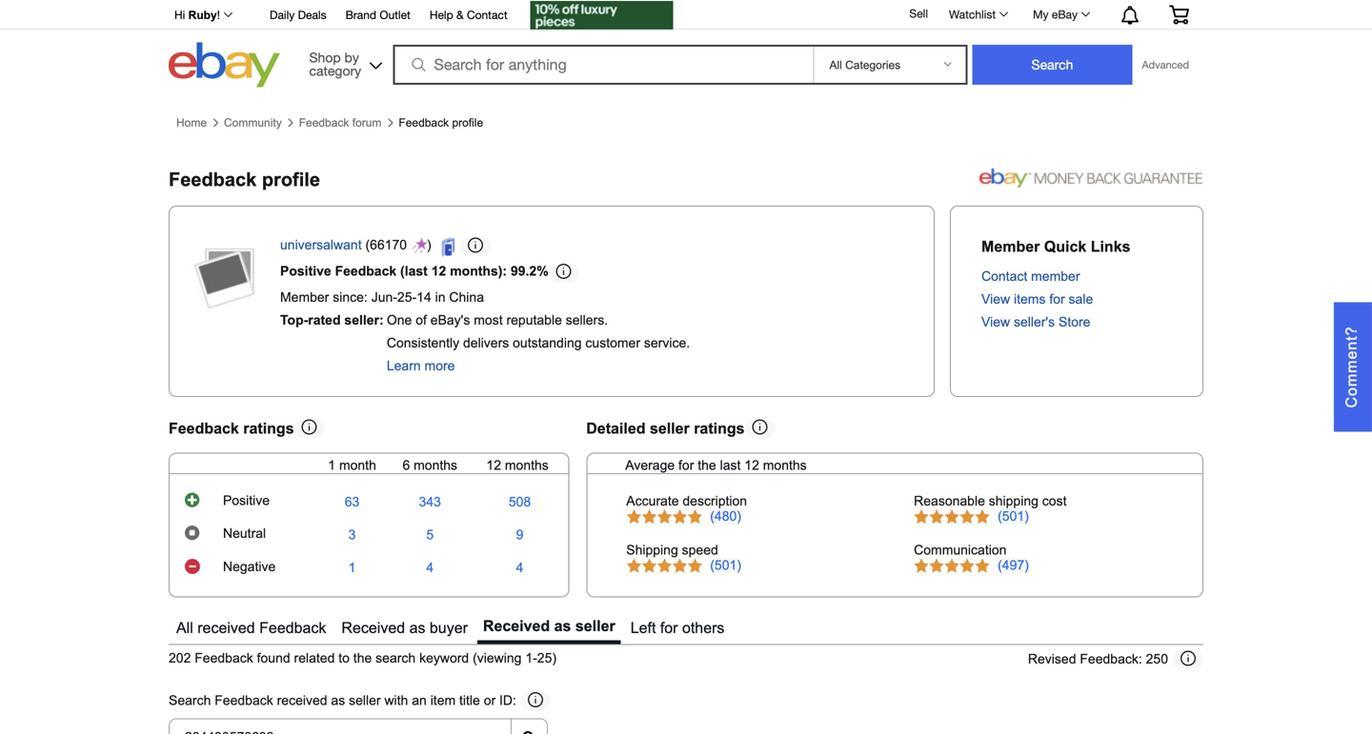 Task type: vqa. For each thing, say whether or not it's contained in the screenshot.
account navigation
yes



Task type: locate. For each thing, give the bounding box(es) containing it.
the left the last
[[698, 458, 716, 473]]

2 vertical spatial seller
[[349, 694, 381, 709]]

quick
[[1044, 238, 1087, 255]]

12 right 6 months
[[486, 458, 501, 473]]

click to go to universalwant ebay store image
[[441, 238, 460, 257]]

feedback:
[[1080, 652, 1142, 667]]

0 vertical spatial seller
[[650, 420, 690, 437]]

received
[[197, 620, 255, 637], [277, 694, 327, 709]]

0 vertical spatial for
[[1049, 292, 1065, 307]]

(501) button
[[998, 510, 1029, 525], [710, 559, 741, 574]]

1 horizontal spatial profile
[[452, 116, 483, 129]]

4 for second 4 button from right
[[426, 561, 434, 576]]

1 vertical spatial positive
[[223, 494, 270, 509]]

received right all
[[197, 620, 255, 637]]

as
[[554, 618, 571, 635], [409, 620, 425, 637], [331, 694, 345, 709]]

my ebay link
[[1023, 3, 1099, 26]]

0 vertical spatial positive
[[280, 264, 331, 279]]

6 months
[[403, 458, 457, 473]]

0 vertical spatial the
[[698, 458, 716, 473]]

(501) for shipping
[[998, 510, 1029, 524]]

most
[[474, 313, 503, 328]]

seller's
[[1014, 315, 1055, 330]]

ratings
[[243, 420, 294, 437], [694, 420, 745, 437]]

links
[[1091, 238, 1131, 255]]

my
[[1033, 8, 1049, 21]]

4 button down 5 button
[[426, 561, 434, 576]]

customer
[[586, 336, 640, 351]]

feedback profile right forum
[[399, 116, 483, 129]]

0 vertical spatial 1
[[328, 458, 335, 473]]

sellers.
[[566, 313, 608, 328]]

1 4 button from the left
[[426, 561, 434, 576]]

months right the last
[[763, 458, 807, 473]]

member quick links
[[982, 238, 1131, 255]]

None submit
[[972, 45, 1133, 85]]

left
[[631, 620, 656, 637]]

months right 6
[[414, 458, 457, 473]]

0 vertical spatial received
[[197, 620, 255, 637]]

9 button
[[516, 528, 524, 543]]

seller left the left
[[575, 618, 615, 635]]

watchlist
[[949, 8, 996, 21]]

0 horizontal spatial feedback profile
[[169, 169, 320, 190]]

1 vertical spatial view
[[982, 315, 1010, 330]]

(501) button down shipping
[[998, 510, 1029, 525]]

related
[[294, 652, 335, 666]]

left for others button
[[625, 613, 730, 644]]

feedback profile down community link on the left top of page
[[169, 169, 320, 190]]

received down related
[[277, 694, 327, 709]]

0 vertical spatial member
[[982, 238, 1040, 255]]

2 horizontal spatial as
[[554, 618, 571, 635]]

2 4 from the left
[[516, 561, 524, 576]]

member
[[982, 238, 1040, 255], [280, 290, 329, 305]]

(501) button for speed
[[710, 559, 741, 574]]

for for left for others
[[660, 620, 678, 637]]

2 horizontal spatial 12
[[745, 458, 759, 473]]

4 down 9 button
[[516, 561, 524, 576]]

0 horizontal spatial 1
[[328, 458, 335, 473]]

for inside contact member view items for sale view seller's store
[[1049, 292, 1065, 307]]

sell
[[910, 7, 928, 20]]

0 vertical spatial contact
[[467, 8, 508, 21]]

0 horizontal spatial received
[[197, 620, 255, 637]]

0 vertical spatial (501) button
[[998, 510, 1029, 525]]

1 left month
[[328, 458, 335, 473]]

months
[[414, 458, 457, 473], [505, 458, 549, 473], [763, 458, 807, 473]]

1 vertical spatial member
[[280, 290, 329, 305]]

comment?
[[1343, 326, 1360, 408]]

0 horizontal spatial 4
[[426, 561, 434, 576]]

2 horizontal spatial for
[[1049, 292, 1065, 307]]

0 horizontal spatial the
[[353, 652, 372, 666]]

contact right "&"
[[467, 8, 508, 21]]

(501) button down speed
[[710, 559, 741, 574]]

1 horizontal spatial seller
[[575, 618, 615, 635]]

rated
[[308, 313, 341, 328]]

1 horizontal spatial positive
[[280, 264, 331, 279]]

0 horizontal spatial member
[[280, 290, 329, 305]]

as up e.g. vintage 1970's gibson guitars text field
[[331, 694, 345, 709]]

found
[[257, 652, 290, 666]]

revised
[[1028, 652, 1076, 667]]

member for member since: jun-25-14 in china top-rated seller: one of ebay's most reputable sellers. consistently delivers outstanding customer service. learn more
[[280, 290, 329, 305]]

get the coupon image
[[530, 1, 673, 30]]

1 vertical spatial (501) button
[[710, 559, 741, 574]]

account navigation
[[164, 0, 1204, 32]]

all
[[176, 620, 193, 637]]

1 horizontal spatial 1
[[348, 561, 356, 576]]

contact
[[467, 8, 508, 21], [982, 269, 1028, 284]]

contact up the items
[[982, 269, 1028, 284]]

1 for 1 month
[[328, 458, 335, 473]]

1 for 1 button
[[348, 561, 356, 576]]

one
[[387, 313, 412, 328]]

0 horizontal spatial 4 button
[[426, 561, 434, 576]]

for inside button
[[660, 620, 678, 637]]

months up 508
[[505, 458, 549, 473]]

the right to
[[353, 652, 372, 666]]

as left buyer
[[409, 620, 425, 637]]

as up 25) at the bottom
[[554, 618, 571, 635]]

for right the left
[[660, 620, 678, 637]]

0 horizontal spatial profile
[[262, 169, 320, 190]]

more
[[425, 359, 455, 374]]

sale
[[1069, 292, 1093, 307]]

received up 1-
[[483, 618, 550, 635]]

1 down 3 button
[[348, 561, 356, 576]]

detailed seller ratings
[[586, 420, 745, 437]]

1 vertical spatial the
[[353, 652, 372, 666]]

detailed
[[586, 420, 646, 437]]

1 months from the left
[[414, 458, 457, 473]]

speed
[[682, 543, 718, 558]]

0 horizontal spatial for
[[660, 620, 678, 637]]

(501)
[[998, 510, 1029, 524], [710, 559, 741, 573]]

1 horizontal spatial for
[[679, 458, 694, 473]]

1 horizontal spatial the
[[698, 458, 716, 473]]

1 horizontal spatial as
[[409, 620, 425, 637]]

14
[[417, 290, 431, 305]]

deals
[[298, 8, 326, 21]]

daily deals
[[270, 8, 326, 21]]

1 vertical spatial received
[[277, 694, 327, 709]]

profile for the feedback profile page for universalwant element
[[262, 169, 320, 190]]

ebay money back guarantee policy image
[[980, 165, 1204, 188]]

others
[[682, 620, 725, 637]]

1 vertical spatial (501)
[[710, 559, 741, 573]]

neutral
[[223, 527, 266, 541]]

1 horizontal spatial 4 button
[[516, 561, 524, 576]]

watchlist link
[[939, 3, 1017, 26]]

1 horizontal spatial member
[[982, 238, 1040, 255]]

480 ratings received on accurate description. click to check average rating. element
[[710, 510, 741, 524]]

3 months from the left
[[763, 458, 807, 473]]

home link
[[176, 116, 207, 129]]

1 view from the top
[[982, 292, 1010, 307]]

positive up 'neutral'
[[223, 494, 270, 509]]

0 vertical spatial profile
[[452, 116, 483, 129]]

ebay
[[1052, 8, 1078, 21]]

average
[[625, 458, 675, 473]]

member for member quick links
[[982, 238, 1040, 255]]

1 vertical spatial feedback profile
[[169, 169, 320, 190]]

search
[[169, 694, 211, 709]]

4 for second 4 button
[[516, 561, 524, 576]]

0 horizontal spatial months
[[414, 458, 457, 473]]

12 right the last
[[745, 458, 759, 473]]

1 horizontal spatial feedback profile
[[399, 116, 483, 129]]

1 horizontal spatial received
[[483, 618, 550, 635]]

1 horizontal spatial contact
[[982, 269, 1028, 284]]

seller
[[650, 420, 690, 437], [575, 618, 615, 635], [349, 694, 381, 709]]

(
[[365, 238, 370, 253]]

help & contact
[[430, 8, 508, 21]]

1 vertical spatial seller
[[575, 618, 615, 635]]

or
[[484, 694, 496, 709]]

0 vertical spatial feedback profile
[[399, 116, 483, 129]]

positive for positive feedback (last 12 months): 99.2%
[[280, 264, 331, 279]]

(497) button
[[998, 559, 1029, 574]]

seller left with
[[349, 694, 381, 709]]

1 4 from the left
[[426, 561, 434, 576]]

help & contact link
[[430, 5, 508, 26]]

accurate
[[626, 494, 679, 509]]

497 ratings received on communication. click to check average rating. element
[[998, 559, 1029, 573]]

3
[[348, 528, 356, 543]]

1 vertical spatial for
[[679, 458, 694, 473]]

(501) for speed
[[710, 559, 741, 573]]

ebay's
[[431, 313, 470, 328]]

1 horizontal spatial 4
[[516, 561, 524, 576]]

0 horizontal spatial contact
[[467, 8, 508, 21]]

view left the items
[[982, 292, 1010, 307]]

seller up average
[[650, 420, 690, 437]]

contact inside contact member view items for sale view seller's store
[[982, 269, 1028, 284]]

(viewing
[[473, 652, 522, 666]]

for up 'accurate description'
[[679, 458, 694, 473]]

1 vertical spatial 1
[[348, 561, 356, 576]]

member up top-
[[280, 290, 329, 305]]

0 horizontal spatial (501)
[[710, 559, 741, 573]]

1 horizontal spatial (501)
[[998, 510, 1029, 524]]

contact member view items for sale view seller's store
[[982, 269, 1093, 330]]

1 horizontal spatial received
[[277, 694, 327, 709]]

outlet
[[380, 8, 411, 21]]

1 vertical spatial profile
[[262, 169, 320, 190]]

view left seller's
[[982, 315, 1010, 330]]

0 vertical spatial (501)
[[998, 510, 1029, 524]]

e.g. Vintage 1970's Gibson Guitars text field
[[169, 719, 512, 735]]

2 horizontal spatial months
[[763, 458, 807, 473]]

title
[[459, 694, 480, 709]]

service.
[[644, 336, 690, 351]]

advanced link
[[1133, 46, 1199, 84]]

1 button
[[348, 561, 356, 576]]

received up 202 feedback found related to the search keyword (viewing 1-25)
[[342, 620, 405, 637]]

0 horizontal spatial (501) button
[[710, 559, 741, 574]]

items
[[1014, 292, 1046, 307]]

1 horizontal spatial months
[[505, 458, 549, 473]]

ruby
[[188, 9, 217, 21]]

received for received as buyer
[[342, 620, 405, 637]]

0 horizontal spatial ratings
[[243, 420, 294, 437]]

2 vertical spatial for
[[660, 620, 678, 637]]

keyword
[[419, 652, 469, 666]]

consistently
[[387, 336, 459, 351]]

508
[[509, 495, 531, 510]]

positive down universalwant link
[[280, 264, 331, 279]]

member inside member since: jun-25-14 in china top-rated seller: one of ebay's most reputable sellers. consistently delivers outstanding customer service. learn more
[[280, 290, 329, 305]]

1 horizontal spatial ratings
[[694, 420, 745, 437]]

0 horizontal spatial positive
[[223, 494, 270, 509]]

4 button
[[426, 561, 434, 576], [516, 561, 524, 576]]

4 button down 9 button
[[516, 561, 524, 576]]

for for average for the last 12 months
[[679, 458, 694, 473]]

contact inside 'link'
[[467, 8, 508, 21]]

positive
[[280, 264, 331, 279], [223, 494, 270, 509]]

member up contact member link
[[982, 238, 1040, 255]]

last
[[720, 458, 741, 473]]

!
[[217, 9, 220, 21]]

feedback profile
[[399, 116, 483, 129], [169, 169, 320, 190]]

2 months from the left
[[505, 458, 549, 473]]

2 4 button from the left
[[516, 561, 524, 576]]

0 vertical spatial view
[[982, 292, 1010, 307]]

0 horizontal spatial as
[[331, 694, 345, 709]]

view
[[982, 292, 1010, 307], [982, 315, 1010, 330]]

4 down 5 button
[[426, 561, 434, 576]]

0 horizontal spatial received
[[342, 620, 405, 637]]

(last
[[400, 264, 428, 279]]

your shopping cart image
[[1168, 5, 1190, 24]]

(501) down shipping
[[998, 510, 1029, 524]]

for down 'member'
[[1049, 292, 1065, 307]]

left for others
[[631, 620, 725, 637]]

1 horizontal spatial (501) button
[[998, 510, 1029, 525]]

12 right (last
[[431, 264, 446, 279]]

1 vertical spatial contact
[[982, 269, 1028, 284]]

(501) down speed
[[710, 559, 741, 573]]



Task type: describe. For each thing, give the bounding box(es) containing it.
&
[[456, 8, 464, 21]]

contact member link
[[982, 269, 1080, 284]]

universalwant
[[280, 238, 362, 253]]

25-
[[397, 290, 417, 305]]

9
[[516, 528, 524, 543]]

month
[[339, 458, 376, 473]]

negative
[[223, 560, 276, 575]]

2 horizontal spatial seller
[[650, 420, 690, 437]]

received as buyer button
[[336, 613, 474, 644]]

none submit inside shop by category banner
[[972, 45, 1133, 85]]

202 feedback found related to the search keyword (viewing 1-25)
[[169, 652, 557, 666]]

501 ratings received on reasonable shipping cost. click to check average rating. element
[[998, 510, 1029, 524]]

shipping
[[989, 494, 1039, 509]]

250
[[1146, 652, 1168, 667]]

5 button
[[426, 528, 434, 543]]

2 ratings from the left
[[694, 420, 745, 437]]

feedback forum link
[[299, 116, 382, 129]]

501 ratings received on shipping speed. click to check average rating. element
[[710, 559, 741, 573]]

daily deals link
[[270, 5, 326, 26]]

all received feedback button
[[171, 613, 332, 644]]

0 horizontal spatial seller
[[349, 694, 381, 709]]

feedback profile for the feedback profile page for universalwant element
[[169, 169, 320, 190]]

(501) button for shipping
[[998, 510, 1029, 525]]

feedback score is 66170 element
[[370, 238, 407, 256]]

feedback profile main content
[[169, 108, 1372, 735]]

shipping speed
[[626, 543, 718, 558]]

months for 12 months
[[505, 458, 549, 473]]

an
[[412, 694, 427, 709]]

comment? link
[[1334, 303, 1372, 432]]

seller inside button
[[575, 618, 615, 635]]

3 button
[[348, 528, 356, 543]]

china
[[449, 290, 484, 305]]

brand outlet
[[346, 8, 411, 21]]

user profile for universalwant image
[[189, 239, 265, 316]]

buyer
[[430, 620, 468, 637]]

1 horizontal spatial 12
[[486, 458, 501, 473]]

shop by category
[[309, 50, 361, 79]]

accurate description
[[626, 494, 747, 509]]

category
[[309, 63, 361, 79]]

feedback inside button
[[259, 620, 326, 637]]

received inside button
[[197, 620, 255, 637]]

delivers
[[463, 336, 509, 351]]

received as seller
[[483, 618, 615, 635]]

profile for feedback profile link
[[452, 116, 483, 129]]

learn more link
[[387, 359, 455, 374]]

5
[[426, 528, 434, 543]]

learn
[[387, 359, 421, 374]]

1 month
[[328, 458, 376, 473]]

12 months
[[486, 458, 549, 473]]

universalwant link
[[280, 238, 362, 256]]

hi
[[174, 9, 185, 21]]

2 view from the top
[[982, 315, 1010, 330]]

received for received as seller
[[483, 618, 550, 635]]

home
[[176, 116, 207, 129]]

id:
[[499, 694, 516, 709]]

help
[[430, 8, 453, 21]]

search feedback received as seller with an item title or id:
[[169, 694, 516, 709]]

feedback profile page for universalwant element
[[169, 169, 320, 190]]

hi ruby !
[[174, 9, 220, 21]]

received as seller button
[[477, 613, 621, 644]]

(480) button
[[710, 510, 741, 525]]

reasonable
[[914, 494, 985, 509]]

to
[[339, 652, 350, 666]]

63
[[345, 495, 360, 510]]

member since: jun-25-14 in china top-rated seller: one of ebay's most reputable sellers. consistently delivers outstanding customer service. learn more
[[280, 290, 690, 374]]

advanced
[[1142, 59, 1189, 71]]

months for 6 months
[[414, 458, 457, 473]]

seller:
[[344, 313, 384, 328]]

in
[[435, 290, 446, 305]]

community
[[224, 116, 282, 129]]

66170
[[370, 238, 407, 253]]

1 ratings from the left
[[243, 420, 294, 437]]

universalwant ( 66170
[[280, 238, 407, 253]]

since:
[[333, 290, 368, 305]]

shop by category button
[[301, 42, 386, 83]]

sell link
[[901, 7, 937, 20]]

feedback forum
[[299, 116, 382, 129]]

(497)
[[998, 559, 1029, 573]]

feedback profile for feedback profile link
[[399, 116, 483, 129]]

0 horizontal spatial 12
[[431, 264, 446, 279]]

508 button
[[509, 495, 531, 510]]

as for buyer
[[409, 620, 425, 637]]

25)
[[537, 652, 557, 666]]

shipping
[[626, 543, 678, 558]]

view seller's store link
[[982, 315, 1091, 330]]

top-
[[280, 313, 308, 328]]

forum
[[352, 116, 382, 129]]

description
[[683, 494, 747, 509]]

with
[[384, 694, 408, 709]]

months):
[[450, 264, 507, 279]]

Search for anything text field
[[396, 47, 809, 83]]

jun-
[[371, 290, 397, 305]]

(480)
[[710, 510, 741, 524]]

by
[[345, 50, 359, 65]]

1-
[[525, 652, 537, 666]]

revised feedback: 250
[[1028, 652, 1168, 667]]

as for seller
[[554, 618, 571, 635]]

shop by category banner
[[164, 0, 1204, 92]]

communication
[[914, 543, 1007, 558]]

brand
[[346, 8, 376, 21]]

positive for positive
[[223, 494, 270, 509]]

community link
[[224, 116, 282, 129]]



